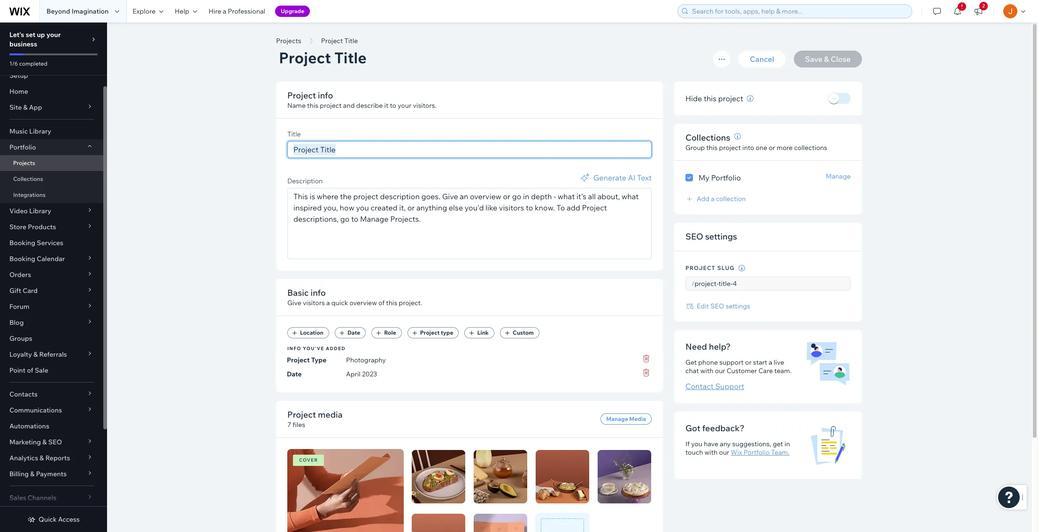 Task type: describe. For each thing, give the bounding box(es) containing it.
imagination
[[72, 7, 109, 15]]

contacts
[[9, 391, 38, 399]]

of inside sidebar element
[[27, 367, 33, 375]]

with for help?
[[700, 367, 713, 376]]

let's
[[9, 31, 24, 39]]

sale
[[35, 367, 48, 375]]

gift card button
[[0, 283, 103, 299]]

products
[[28, 223, 56, 231]]

feedback?
[[702, 423, 744, 434]]

business
[[9, 40, 37, 48]]

team.
[[771, 449, 789, 457]]

link button
[[465, 328, 494, 339]]

project type button
[[407, 328, 459, 339]]

booking for booking calendar
[[9, 255, 35, 263]]

booking services
[[9, 239, 63, 247]]

quick access
[[39, 516, 80, 524]]

if
[[685, 440, 690, 449]]

manage media button
[[601, 414, 652, 425]]

& for loyalty
[[33, 351, 38, 359]]

you
[[691, 440, 702, 449]]

completed
[[19, 60, 47, 67]]

2 vertical spatial title
[[287, 130, 301, 138]]

Title field
[[291, 142, 648, 158]]

edit seo settings
[[697, 302, 750, 311]]

portfolio for wix portfolio team.
[[744, 449, 770, 457]]

give
[[287, 299, 301, 308]]

a inside get phone support or start a live chat with our customer care team.
[[769, 359, 772, 367]]

start
[[753, 359, 767, 367]]

integrations
[[13, 192, 46, 199]]

project down projects button
[[279, 48, 331, 67]]

edit
[[697, 302, 709, 311]]

of inside basic info give visitors a quick overview of this project.
[[378, 299, 385, 308]]

integrations link
[[0, 187, 103, 203]]

manage for manage
[[826, 172, 851, 181]]

1 vertical spatial project title
[[279, 48, 367, 67]]

location
[[300, 330, 323, 337]]

automations
[[9, 423, 49, 431]]

blog button
[[0, 315, 103, 331]]

got
[[685, 423, 700, 434]]

quick
[[39, 516, 57, 524]]

library for video library
[[29, 207, 51, 215]]

point
[[9, 367, 25, 375]]

cover
[[299, 458, 318, 464]]

1 image title image from the left
[[412, 450, 465, 504]]

info for basic info
[[311, 288, 326, 299]]

project inside project info name this project and describe it to your visitors.
[[287, 90, 316, 101]]

get phone support or start a live chat with our customer care team.
[[685, 359, 792, 376]]

automations link
[[0, 419, 103, 435]]

video library button
[[0, 203, 103, 219]]

hide
[[685, 94, 702, 103]]

1/6 completed
[[9, 60, 47, 67]]

hire
[[209, 7, 221, 15]]

1 horizontal spatial collections
[[685, 132, 730, 143]]

4 image title image from the left
[[598, 450, 651, 504]]

marketing
[[9, 438, 41, 447]]

1 horizontal spatial or
[[769, 144, 775, 152]]

add a collection
[[697, 195, 746, 203]]

3 image title image from the left
[[536, 450, 589, 504]]

site & app button
[[0, 100, 103, 115]]

none checkbox containing my portfolio
[[685, 172, 851, 184]]

date inside button
[[347, 330, 360, 337]]

/
[[692, 280, 695, 288]]

cancel button
[[739, 51, 785, 68]]

describe
[[356, 101, 383, 110]]

support
[[719, 359, 744, 367]]

project title inside project title button
[[321, 37, 358, 45]]

groups
[[9, 335, 32, 343]]

sales channels button
[[0, 491, 103, 507]]

Search for tools, apps, help & more... field
[[689, 5, 909, 18]]

library for music library
[[29, 127, 51, 136]]

projects link
[[0, 155, 103, 171]]

april
[[346, 370, 360, 379]]

sales channels
[[9, 494, 56, 503]]

project inside project media 7 files
[[287, 410, 316, 421]]

need help?
[[685, 342, 731, 353]]

get
[[773, 440, 783, 449]]

type
[[311, 356, 326, 365]]

slug
[[717, 265, 735, 272]]

loyalty & referrals
[[9, 351, 67, 359]]

project.
[[399, 299, 422, 308]]

0 vertical spatial settings
[[705, 231, 737, 242]]

projects for projects link
[[13, 160, 35, 167]]

media
[[318, 410, 343, 421]]

1 vertical spatial title
[[334, 48, 367, 67]]

chat
[[685, 367, 699, 376]]

wix portfolio team. link
[[731, 449, 789, 457]]

upgrade button
[[275, 6, 310, 17]]

have
[[704, 440, 718, 449]]

channels
[[28, 494, 56, 503]]

portfolio for my portfolio
[[711, 173, 741, 183]]

reports
[[45, 454, 70, 463]]

project inside project type button
[[420, 330, 440, 337]]

hire a professional link
[[203, 0, 271, 23]]

quick
[[331, 299, 348, 308]]

this inside project info name this project and describe it to your visitors.
[[307, 101, 318, 110]]

video library
[[9, 207, 51, 215]]

analytics & reports
[[9, 454, 70, 463]]

7
[[287, 421, 291, 430]]

professional
[[228, 7, 265, 15]]

contacts button
[[0, 387, 103, 403]]

ai
[[628, 173, 635, 183]]

our for help?
[[715, 367, 725, 376]]

forum
[[9, 303, 29, 311]]

communications button
[[0, 403, 103, 419]]

2
[[982, 3, 985, 9]]

app
[[29, 103, 42, 112]]

one
[[756, 144, 767, 152]]

orders button
[[0, 267, 103, 283]]

location button
[[287, 328, 329, 339]]

& for marketing
[[42, 438, 47, 447]]

manage for manage media
[[606, 416, 628, 423]]

this inside basic info give visitors a quick overview of this project.
[[386, 299, 397, 308]]

project for group this project into one or more collections
[[719, 144, 741, 152]]

or inside get phone support or start a live chat with our customer care team.
[[745, 359, 751, 367]]

date button
[[335, 328, 366, 339]]

cancel
[[750, 54, 774, 64]]

a right hire in the top of the page
[[223, 7, 226, 15]]



Task type: locate. For each thing, give the bounding box(es) containing it.
project title
[[321, 37, 358, 45], [279, 48, 367, 67]]

a inside basic info give visitors a quick overview of this project.
[[326, 299, 330, 308]]

1 horizontal spatial of
[[378, 299, 385, 308]]

marketing & seo button
[[0, 435, 103, 451]]

custom
[[513, 330, 534, 337]]

2 vertical spatial seo
[[48, 438, 62, 447]]

1 booking from the top
[[9, 239, 35, 247]]

project
[[321, 37, 343, 45], [279, 48, 331, 67], [287, 90, 316, 101], [685, 265, 715, 272], [420, 330, 440, 337], [287, 356, 310, 365], [287, 410, 316, 421]]

seo up project slug
[[685, 231, 703, 242]]

seo right edit
[[710, 302, 724, 311]]

info
[[287, 346, 301, 352]]

date down project type
[[287, 370, 302, 379]]

projects inside button
[[276, 37, 301, 45]]

with inside get phone support or start a live chat with our customer care team.
[[700, 367, 713, 376]]

contact support link
[[685, 381, 797, 392]]

info for project info
[[318, 90, 333, 101]]

media
[[629, 416, 646, 423]]

1 vertical spatial with
[[704, 449, 718, 457]]

project type
[[287, 356, 326, 365]]

1 vertical spatial manage
[[606, 416, 628, 423]]

& for billing
[[30, 470, 35, 479]]

customer
[[727, 367, 757, 376]]

your inside let's set up your business
[[46, 31, 61, 39]]

settings up slug on the right of the page
[[705, 231, 737, 242]]

blog
[[9, 319, 24, 327]]

project up the name
[[287, 90, 316, 101]]

referrals
[[39, 351, 67, 359]]

video
[[9, 207, 28, 215]]

0 vertical spatial date
[[347, 330, 360, 337]]

point of sale link
[[0, 363, 103, 379]]

link
[[477, 330, 489, 337]]

beyond imagination
[[46, 7, 109, 15]]

booking for booking services
[[9, 239, 35, 247]]

& for analytics
[[40, 454, 44, 463]]

live
[[774, 359, 784, 367]]

my
[[699, 173, 709, 183]]

0 vertical spatial portfolio
[[9, 143, 36, 152]]

library up "products"
[[29, 207, 51, 215]]

1 horizontal spatial your
[[398, 101, 411, 110]]

visitors.
[[413, 101, 436, 110]]

project info name this project and describe it to your visitors.
[[287, 90, 436, 110]]

project for hide this project
[[718, 94, 743, 103]]

our for feedback?
[[719, 449, 729, 457]]

0 vertical spatial your
[[46, 31, 61, 39]]

our left wix
[[719, 449, 729, 457]]

project right projects button
[[321, 37, 343, 45]]

0 horizontal spatial collections
[[13, 176, 43, 183]]

library
[[29, 127, 51, 136], [29, 207, 51, 215]]

project left and
[[320, 101, 342, 110]]

0 vertical spatial collections
[[685, 132, 730, 143]]

project left into
[[719, 144, 741, 152]]

1 vertical spatial your
[[398, 101, 411, 110]]

collections up the group
[[685, 132, 730, 143]]

site
[[9, 103, 22, 112]]

2 image title image from the left
[[474, 450, 527, 504]]

music
[[9, 127, 28, 136]]

0 vertical spatial our
[[715, 367, 725, 376]]

home link
[[0, 84, 103, 100]]

1 horizontal spatial seo
[[685, 231, 703, 242]]

team.
[[774, 367, 792, 376]]

image title image
[[412, 450, 465, 504], [474, 450, 527, 504], [536, 450, 589, 504], [598, 450, 651, 504]]

project up files
[[287, 410, 316, 421]]

& right the loyalty in the bottom of the page
[[33, 351, 38, 359]]

& left reports
[[40, 454, 44, 463]]

1 vertical spatial collections
[[13, 176, 43, 183]]

communications
[[9, 407, 62, 415]]

of left sale
[[27, 367, 33, 375]]

store products
[[9, 223, 56, 231]]

a left live
[[769, 359, 772, 367]]

0 horizontal spatial seo
[[48, 438, 62, 447]]

photography
[[346, 356, 386, 365]]

1 vertical spatial booking
[[9, 255, 35, 263]]

billing
[[9, 470, 29, 479]]

library inside music library link
[[29, 127, 51, 136]]

project inside project info name this project and describe it to your visitors.
[[320, 101, 342, 110]]

1 vertical spatial or
[[745, 359, 751, 367]]

1 horizontal spatial manage
[[826, 172, 851, 181]]

0 vertical spatial booking
[[9, 239, 35, 247]]

2 booking from the top
[[9, 255, 35, 263]]

store products button
[[0, 219, 103, 235]]

1 vertical spatial info
[[311, 288, 326, 299]]

0 vertical spatial project title
[[321, 37, 358, 45]]

portfolio right wix
[[744, 449, 770, 457]]

projects for projects button
[[276, 37, 301, 45]]

manage left media
[[606, 416, 628, 423]]

this right hide
[[704, 94, 717, 103]]

0 horizontal spatial manage
[[606, 416, 628, 423]]

1 horizontal spatial projects
[[276, 37, 301, 45]]

manage inside manage media button
[[606, 416, 628, 423]]

projects button
[[271, 34, 306, 48]]

1 vertical spatial date
[[287, 370, 302, 379]]

add a collection button
[[685, 195, 746, 203]]

sales
[[9, 494, 26, 503]]

added
[[326, 346, 346, 352]]

you've
[[303, 346, 324, 352]]

date up the photography
[[347, 330, 360, 337]]

or left start
[[745, 359, 751, 367]]

booking
[[9, 239, 35, 247], [9, 255, 35, 263]]

1 vertical spatial of
[[27, 367, 33, 375]]

manage down collections
[[826, 172, 851, 181]]

my portfolio
[[699, 173, 741, 183]]

2 library from the top
[[29, 207, 51, 215]]

seo
[[685, 231, 703, 242], [710, 302, 724, 311], [48, 438, 62, 447]]

with inside if you have any suggestions, get in touch with our
[[704, 449, 718, 457]]

2 horizontal spatial portfolio
[[744, 449, 770, 457]]

2 vertical spatial portfolio
[[744, 449, 770, 457]]

project right hide
[[718, 94, 743, 103]]

loyalty
[[9, 351, 32, 359]]

1 vertical spatial seo
[[710, 302, 724, 311]]

portfolio inside dropdown button
[[9, 143, 36, 152]]

of right overview on the bottom left of the page
[[378, 299, 385, 308]]

april 2023
[[346, 370, 377, 379]]

1 horizontal spatial date
[[347, 330, 360, 337]]

& for site
[[23, 103, 28, 112]]

to
[[390, 101, 396, 110]]

edit seo settings button
[[685, 302, 750, 311]]

None checkbox
[[685, 172, 851, 184]]

2 button
[[968, 0, 989, 23]]

visitors
[[303, 299, 325, 308]]

collections link
[[0, 171, 103, 187]]

card
[[23, 287, 38, 295]]

& right site at top left
[[23, 103, 28, 112]]

collections inside sidebar element
[[13, 176, 43, 183]]

project inside project title button
[[321, 37, 343, 45]]

1 vertical spatial library
[[29, 207, 51, 215]]

1 vertical spatial settings
[[726, 302, 750, 311]]

or right one
[[769, 144, 775, 152]]

0 vertical spatial with
[[700, 367, 713, 376]]

0 horizontal spatial portfolio
[[9, 143, 36, 152]]

our inside get phone support or start a live chat with our customer care team.
[[715, 367, 725, 376]]

project left type
[[420, 330, 440, 337]]

basic info give visitors a quick overview of this project.
[[287, 288, 422, 308]]

your right to
[[398, 101, 411, 110]]

1/6
[[9, 60, 18, 67]]

1 horizontal spatial portfolio
[[711, 173, 741, 183]]

project up /
[[685, 265, 715, 272]]

library up portfolio dropdown button
[[29, 127, 51, 136]]

seo inside popup button
[[48, 438, 62, 447]]

0 vertical spatial info
[[318, 90, 333, 101]]

with right you
[[704, 449, 718, 457]]

0 horizontal spatial projects
[[13, 160, 35, 167]]

1 vertical spatial portfolio
[[711, 173, 741, 183]]

collections
[[685, 132, 730, 143], [13, 176, 43, 183]]

0 vertical spatial projects
[[276, 37, 301, 45]]

info
[[318, 90, 333, 101], [311, 288, 326, 299]]

Description text field
[[288, 189, 651, 259]]

site & app
[[9, 103, 42, 112]]

this left 'project.'
[[386, 299, 397, 308]]

this right the group
[[706, 144, 718, 152]]

0 vertical spatial library
[[29, 127, 51, 136]]

& right billing
[[30, 470, 35, 479]]

or
[[769, 144, 775, 152], [745, 359, 751, 367]]

portfolio up add a collection
[[711, 173, 741, 183]]

0 horizontal spatial your
[[46, 31, 61, 39]]

booking down store in the left of the page
[[9, 239, 35, 247]]

0 vertical spatial seo
[[685, 231, 703, 242]]

your inside project info name this project and describe it to your visitors.
[[398, 101, 411, 110]]

1 vertical spatial our
[[719, 449, 729, 457]]

type
[[441, 330, 453, 337]]

with right chat
[[700, 367, 713, 376]]

a left quick on the bottom of the page
[[326, 299, 330, 308]]

collections up integrations
[[13, 176, 43, 183]]

booking calendar button
[[0, 251, 103, 267]]

project down info
[[287, 356, 310, 365]]

project-title field
[[695, 277, 847, 291]]

your right up
[[46, 31, 61, 39]]

if you have any suggestions, get in touch with our
[[685, 440, 790, 457]]

suggestions,
[[732, 440, 771, 449]]

add
[[697, 195, 709, 203]]

got feedback?
[[685, 423, 744, 434]]

booking inside dropdown button
[[9, 255, 35, 263]]

0 vertical spatial or
[[769, 144, 775, 152]]

access
[[58, 516, 80, 524]]

group this project into one or more collections
[[685, 144, 827, 152]]

hide this project
[[685, 94, 743, 103]]

settings right edit
[[726, 302, 750, 311]]

0 vertical spatial manage
[[826, 172, 851, 181]]

collections
[[794, 144, 827, 152]]

1 library from the top
[[29, 127, 51, 136]]

services
[[37, 239, 63, 247]]

0 vertical spatial of
[[378, 299, 385, 308]]

a
[[223, 7, 226, 15], [711, 195, 714, 203], [326, 299, 330, 308], [769, 359, 772, 367]]

projects down portfolio dropdown button
[[13, 160, 35, 167]]

music library link
[[0, 123, 103, 139]]

projects down upgrade button
[[276, 37, 301, 45]]

0 horizontal spatial of
[[27, 367, 33, 375]]

0 vertical spatial title
[[344, 37, 358, 45]]

projects inside sidebar element
[[13, 160, 35, 167]]

this right the name
[[307, 101, 318, 110]]

beyond
[[46, 7, 70, 15]]

0 horizontal spatial date
[[287, 370, 302, 379]]

with for feedback?
[[704, 449, 718, 457]]

info inside project info name this project and describe it to your visitors.
[[318, 90, 333, 101]]

1 vertical spatial projects
[[13, 160, 35, 167]]

portfolio down "music" on the top
[[9, 143, 36, 152]]

role button
[[371, 328, 402, 339]]

let's set up your business
[[9, 31, 61, 48]]

our up contact support
[[715, 367, 725, 376]]

library inside the video library popup button
[[29, 207, 51, 215]]

analytics
[[9, 454, 38, 463]]

info inside basic info give visitors a quick overview of this project.
[[311, 288, 326, 299]]

a right add
[[711, 195, 714, 203]]

portfolio button
[[0, 139, 103, 155]]

booking up orders
[[9, 255, 35, 263]]

orders
[[9, 271, 31, 279]]

our
[[715, 367, 725, 376], [719, 449, 729, 457]]

in
[[785, 440, 790, 449]]

hire a professional
[[209, 7, 265, 15]]

seo up reports
[[48, 438, 62, 447]]

our inside if you have any suggestions, get in touch with our
[[719, 449, 729, 457]]

title inside button
[[344, 37, 358, 45]]

0 horizontal spatial or
[[745, 359, 751, 367]]

2 horizontal spatial seo
[[710, 302, 724, 311]]

& up analytics & reports
[[42, 438, 47, 447]]

sidebar element
[[0, 23, 107, 533]]



Task type: vqa. For each thing, say whether or not it's contained in the screenshot.
Projects
yes



